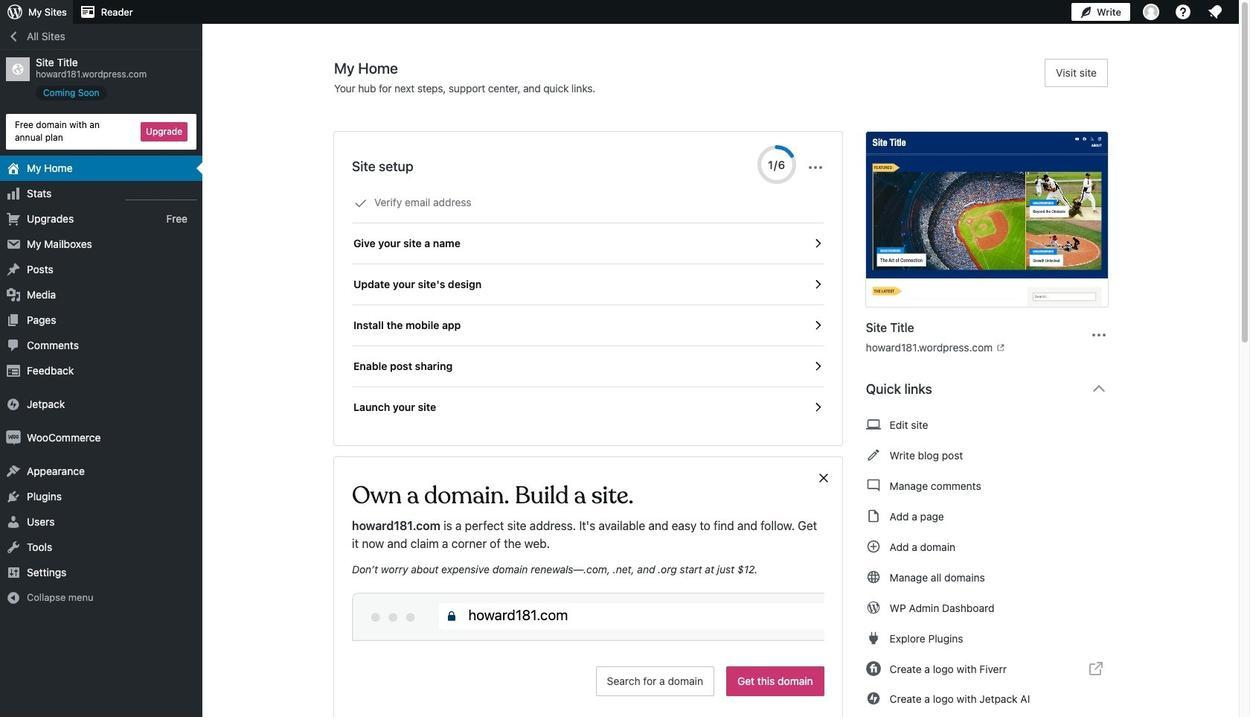 Task type: vqa. For each thing, say whether or not it's contained in the screenshot.
More information icon
no



Task type: locate. For each thing, give the bounding box(es) containing it.
insert_drive_file image
[[866, 507, 881, 525]]

edit image
[[866, 446, 881, 464]]

1 vertical spatial img image
[[6, 430, 21, 445]]

0 vertical spatial img image
[[6, 397, 21, 411]]

more options for site site title image
[[1091, 326, 1109, 344]]

main content
[[334, 59, 1121, 717]]

2 task enabled image from the top
[[811, 278, 825, 291]]

help image
[[1175, 3, 1193, 21]]

4 task enabled image from the top
[[811, 401, 825, 414]]

progress bar
[[758, 145, 796, 184]]

laptop image
[[866, 415, 881, 433]]

dismiss domain name promotion image
[[817, 469, 831, 487]]

task enabled image
[[811, 237, 825, 250], [811, 278, 825, 291], [811, 360, 825, 373], [811, 401, 825, 414]]

img image
[[6, 397, 21, 411], [6, 430, 21, 445]]



Task type: describe. For each thing, give the bounding box(es) containing it.
my profile image
[[1144, 4, 1160, 20]]

1 task enabled image from the top
[[811, 237, 825, 250]]

2 img image from the top
[[6, 430, 21, 445]]

dismiss settings image
[[807, 159, 825, 176]]

3 task enabled image from the top
[[811, 360, 825, 373]]

1 img image from the top
[[6, 397, 21, 411]]

launchpad checklist element
[[352, 182, 825, 427]]

highest hourly views 0 image
[[126, 190, 197, 200]]

task enabled image
[[811, 319, 825, 332]]

manage your notifications image
[[1207, 3, 1225, 21]]

mode_comment image
[[866, 477, 881, 494]]



